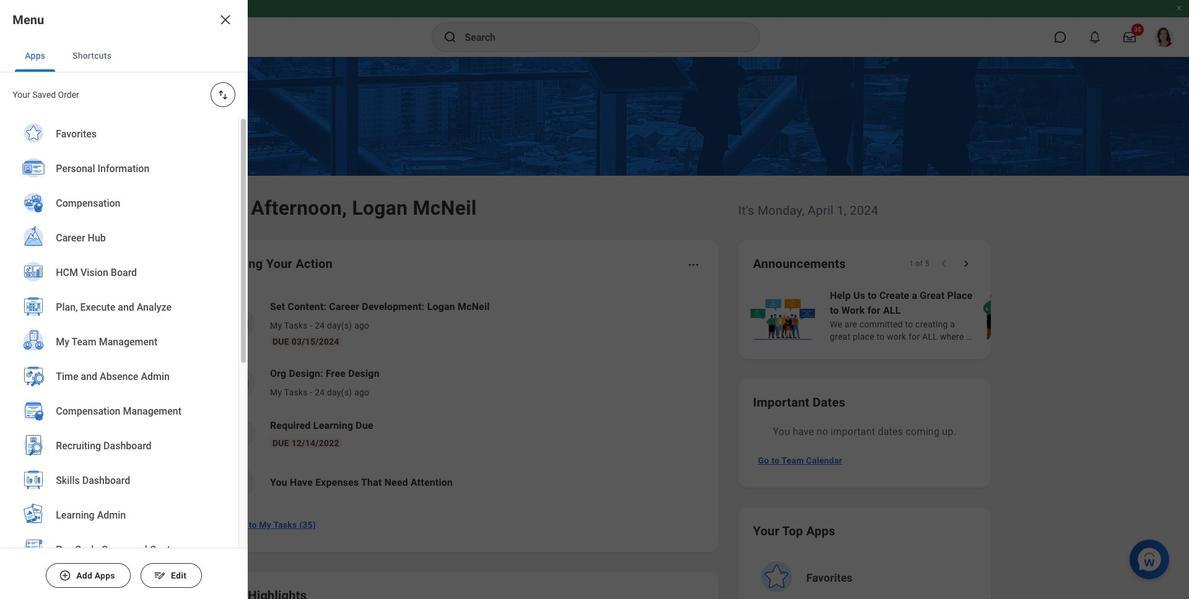 Task type: locate. For each thing, give the bounding box(es) containing it.
banner
[[0, 0, 1189, 57]]

main content
[[0, 57, 1189, 600]]

inbox image
[[231, 373, 250, 392]]

tab list
[[0, 40, 248, 72]]

list
[[0, 117, 238, 600], [748, 287, 1189, 344], [213, 290, 704, 508]]

x image
[[218, 12, 233, 27]]

inbox large image
[[1124, 31, 1136, 43]]

book open image
[[231, 424, 250, 443]]

inbox image
[[231, 314, 250, 333]]

search image
[[443, 30, 457, 45]]

status
[[909, 259, 929, 269]]



Task type: vqa. For each thing, say whether or not it's contained in the screenshot.
7
no



Task type: describe. For each thing, give the bounding box(es) containing it.
list inside global navigation dialog
[[0, 117, 238, 600]]

plus circle image
[[59, 570, 71, 582]]

text edit image
[[153, 570, 166, 582]]

close environment banner image
[[1176, 4, 1183, 12]]

chevron right small image
[[960, 258, 972, 270]]

notifications large image
[[1089, 31, 1101, 43]]

chevron left small image
[[938, 258, 950, 270]]

global navigation dialog
[[0, 0, 248, 600]]

profile logan mcneil element
[[1147, 24, 1182, 51]]

sort image
[[217, 89, 229, 101]]

dashboard expenses image
[[231, 474, 250, 492]]



